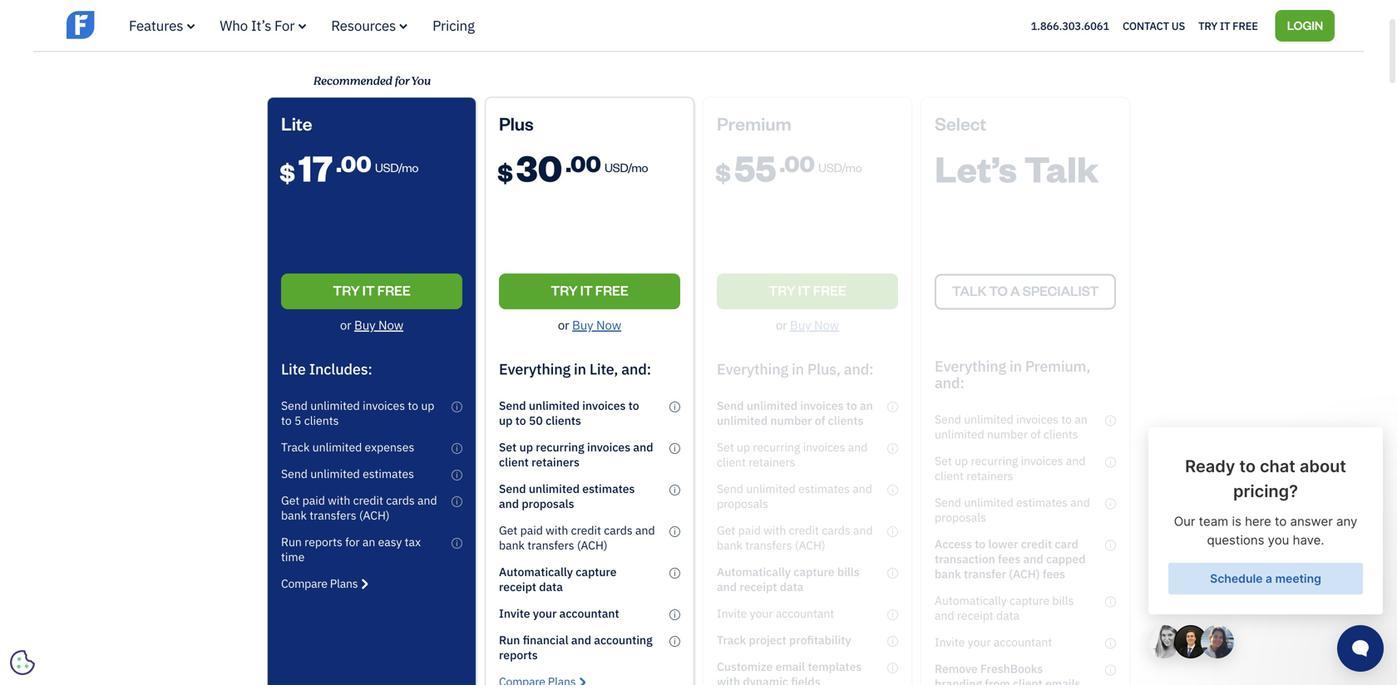 Task type: locate. For each thing, give the bounding box(es) containing it.
1 vertical spatial (ach)
[[577, 538, 608, 553]]

all
[[312, 2, 328, 19]]

us
[[1172, 19, 1186, 33]]

clients for includes:
[[304, 413, 339, 428]]

(ach) up capture
[[577, 538, 608, 553]]

credit down send unlimited estimates and proposals
[[571, 523, 601, 538]]

1 horizontal spatial transfers
[[528, 538, 575, 553]]

2 lite from the top
[[281, 359, 306, 379]]

invoices inside send unlimited invoices to up to 5 clients
[[363, 398, 405, 413]]

buy now link up includes:
[[354, 317, 404, 333]]

0 horizontal spatial paid
[[303, 493, 325, 508]]

login link
[[1276, 10, 1335, 41]]

invoices right recurring
[[587, 440, 631, 455]]

clients inside send unlimited invoices to up to 5 clients
[[304, 413, 339, 428]]

0 horizontal spatial run
[[281, 534, 302, 550]]

estimates inside send unlimited estimates and proposals
[[583, 481, 635, 497]]

1 or buy now from the left
[[340, 317, 404, 333]]

now
[[379, 317, 404, 333], [597, 317, 622, 333]]

1 horizontal spatial reports
[[499, 648, 538, 663]]

0 horizontal spatial buy now link
[[354, 317, 404, 333]]

transfers for includes:
[[310, 508, 357, 523]]

capture
[[576, 564, 617, 580]]

who it's for
[[220, 16, 295, 35]]

0 horizontal spatial with
[[328, 493, 351, 508]]

or up everything in lite, and:
[[558, 317, 570, 333]]

unlimited for send unlimited invoices to up to 5 clients
[[311, 398, 360, 413]]

0 horizontal spatial try it free link
[[281, 274, 463, 309]]

cards for includes:
[[386, 493, 415, 508]]

up inside send unlimited invoices to up to 5 clients
[[421, 398, 435, 413]]

run
[[281, 534, 302, 550], [499, 633, 520, 648]]

and
[[634, 440, 654, 455], [418, 493, 437, 508], [499, 496, 519, 512], [636, 523, 655, 538], [572, 633, 592, 648]]

credit for includes:
[[353, 493, 383, 508]]

1 horizontal spatial buy
[[572, 317, 594, 333]]

lite,
[[590, 359, 618, 379]]

reports inside run reports for an easy tax time
[[305, 534, 343, 550]]

run up "compare" on the bottom left of page
[[281, 534, 302, 550]]

0 horizontal spatial buy
[[354, 317, 376, 333]]

1 vertical spatial with
[[546, 523, 569, 538]]

for
[[345, 534, 360, 550]]

usd/mo
[[375, 159, 419, 175], [605, 159, 648, 175]]

0 horizontal spatial bank
[[281, 508, 307, 523]]

unlimited up send unlimited estimates
[[313, 440, 362, 455]]

buy now link up lite,
[[572, 317, 622, 333]]

or
[[340, 317, 352, 333], [558, 317, 570, 333]]

reports
[[305, 534, 343, 550], [499, 648, 538, 663]]

0 vertical spatial cards
[[386, 493, 415, 508]]

accountant
[[560, 606, 620, 621]]

try left it
[[1199, 19, 1218, 33]]

up for everything in lite, and:
[[499, 413, 513, 428]]

2 try it free link from the left
[[499, 274, 681, 309]]

.00 usd/mo
[[336, 148, 419, 178], [566, 148, 648, 178]]

unlimited
[[311, 398, 360, 413], [529, 398, 580, 413], [313, 440, 362, 455], [311, 466, 360, 482], [529, 481, 580, 497]]

0 horizontal spatial $
[[280, 156, 295, 188]]

run inside run reports for an easy tax time
[[281, 534, 302, 550]]

1 vertical spatial run
[[499, 633, 520, 648]]

0 vertical spatial credit
[[353, 493, 383, 508]]

invoices
[[363, 398, 405, 413], [583, 398, 626, 413], [587, 440, 631, 455]]

1 horizontal spatial clients
[[546, 413, 581, 428]]

0 vertical spatial get
[[281, 493, 300, 508]]

plus
[[499, 111, 534, 135]]

$ for try it free link corresponding to 1st 'buy now' link from left
[[280, 156, 295, 188]]

1 try it free from the left
[[333, 282, 411, 299]]

paid for lite
[[303, 493, 325, 508]]

try it free link
[[281, 274, 463, 309], [499, 274, 681, 309]]

1 vertical spatial lite
[[281, 359, 306, 379]]

2 usd/mo from the left
[[605, 159, 648, 175]]

2 clients from the left
[[546, 413, 581, 428]]

try it free
[[333, 282, 411, 299], [551, 282, 629, 299]]

2 try it free from the left
[[551, 282, 629, 299]]

send unlimited invoices to up to 5 clients
[[281, 398, 435, 428]]

estimates for includes:
[[363, 466, 414, 482]]

plans down run reports for an easy tax time
[[330, 576, 358, 591]]

send unlimited estimates and proposals
[[499, 481, 635, 512]]

1 lite from the top
[[281, 111, 312, 135]]

try up includes:
[[333, 282, 360, 299]]

unlimited for track unlimited expenses
[[313, 440, 362, 455]]

try it free link
[[1199, 15, 1259, 36]]

send down client
[[499, 481, 526, 497]]

with down proposals
[[546, 523, 569, 538]]

lite
[[281, 111, 312, 135], [281, 359, 306, 379]]

paid down proposals
[[521, 523, 543, 538]]

0 vertical spatial paid
[[303, 493, 325, 508]]

send for send unlimited estimates and proposals
[[499, 481, 526, 497]]

0 horizontal spatial .00 usd/mo
[[336, 148, 419, 178]]

unlimited down retainers
[[529, 481, 580, 497]]

invoices for in
[[583, 398, 626, 413]]

0 vertical spatial (ach)
[[359, 508, 390, 523]]

1 horizontal spatial with
[[546, 523, 569, 538]]

1.866.303.6061 link
[[1031, 19, 1110, 33]]

invoices inside send unlimited invoices to up to 50 clients
[[583, 398, 626, 413]]

paid
[[303, 493, 325, 508], [521, 523, 543, 538]]

1 vertical spatial paid
[[521, 523, 543, 538]]

$ for second 'buy now' link from left's try it free link
[[498, 156, 513, 188]]

.00
[[336, 148, 372, 178], [566, 148, 601, 178]]

1 horizontal spatial usd/mo
[[605, 159, 648, 175]]

1 horizontal spatial cards
[[604, 523, 633, 538]]

get up automatically
[[499, 523, 518, 538]]

invoices inside set up recurring invoices and client retainers
[[587, 440, 631, 455]]

estimates down expenses
[[363, 466, 414, 482]]

resources link
[[331, 16, 408, 35]]

buy
[[354, 317, 376, 333], [572, 317, 594, 333]]

.00 usd/mo for second 'buy now' link from left's try it free link
[[566, 148, 648, 178]]

1 vertical spatial get
[[499, 523, 518, 538]]

1 clients from the left
[[304, 413, 339, 428]]

and:
[[622, 359, 652, 379]]

2 .00 usd/mo from the left
[[566, 148, 648, 178]]

estimates
[[363, 466, 414, 482], [583, 481, 635, 497]]

1 horizontal spatial run
[[499, 633, 520, 648]]

1 vertical spatial credit
[[571, 523, 601, 538]]

cards up capture
[[604, 523, 633, 538]]

(ach) up an
[[359, 508, 390, 523]]

invoices up expenses
[[363, 398, 405, 413]]

up
[[421, 398, 435, 413], [499, 413, 513, 428], [520, 440, 533, 455]]

0 horizontal spatial credit
[[353, 493, 383, 508]]

1 horizontal spatial or buy now
[[558, 317, 622, 333]]

1 .00 usd/mo from the left
[[336, 148, 419, 178]]

run down invite
[[499, 633, 520, 648]]

bank up automatically
[[499, 538, 525, 553]]

0 horizontal spatial it
[[362, 282, 375, 299]]

who it's for link
[[220, 16, 306, 35]]

reports down invite
[[499, 648, 538, 663]]

1 horizontal spatial estimates
[[583, 481, 635, 497]]

credit
[[353, 493, 383, 508], [571, 523, 601, 538]]

plans right "all"
[[331, 2, 364, 19]]

1 horizontal spatial .00 usd/mo
[[566, 148, 648, 178]]

send up track
[[281, 398, 308, 413]]

0 horizontal spatial up
[[421, 398, 435, 413]]

1 horizontal spatial $
[[498, 156, 513, 188]]

0 horizontal spatial clients
[[304, 413, 339, 428]]

or buy now for 1st 'buy now' link from left
[[340, 317, 404, 333]]

features
[[129, 16, 183, 35]]

it
[[362, 282, 375, 299], [580, 282, 593, 299]]

tax
[[405, 534, 421, 550]]

plans
[[331, 2, 364, 19], [330, 576, 358, 591]]

1 horizontal spatial or
[[558, 317, 570, 333]]

get down track
[[281, 493, 300, 508]]

automatically capture receipt data
[[499, 564, 617, 595]]

2 $ from the left
[[498, 156, 513, 188]]

credit down send unlimited estimates
[[353, 493, 383, 508]]

1 $ from the left
[[280, 156, 295, 188]]

0 horizontal spatial get
[[281, 493, 300, 508]]

get paid with credit cards and bank transfers (ach) up for
[[281, 493, 437, 523]]

compare
[[281, 576, 328, 591]]

or up includes:
[[340, 317, 352, 333]]

0 horizontal spatial cards
[[386, 493, 415, 508]]

0 horizontal spatial (ach)
[[359, 508, 390, 523]]

1 horizontal spatial try it free
[[551, 282, 629, 299]]

0 horizontal spatial now
[[379, 317, 404, 333]]

transfers for in
[[528, 538, 575, 553]]

1 horizontal spatial (ach)
[[577, 538, 608, 553]]

buy up in
[[572, 317, 594, 333]]

1 vertical spatial cards
[[604, 523, 633, 538]]

unlimited down includes:
[[311, 398, 360, 413]]

2 horizontal spatial up
[[520, 440, 533, 455]]

unlimited inside send unlimited invoices to up to 5 clients
[[311, 398, 360, 413]]

and inside set up recurring invoices and client retainers
[[634, 440, 654, 455]]

buy now link
[[354, 317, 404, 333], [572, 317, 622, 333]]

transfers
[[310, 508, 357, 523], [528, 538, 575, 553]]

contact
[[1123, 19, 1170, 33]]

send inside send unlimited invoices to up to 5 clients
[[281, 398, 308, 413]]

proposals
[[522, 496, 575, 512]]

contact us link
[[1123, 15, 1186, 36]]

1 horizontal spatial .00
[[566, 148, 601, 178]]

2 now from the left
[[597, 317, 622, 333]]

send down track
[[281, 466, 308, 482]]

1 horizontal spatial it
[[580, 282, 593, 299]]

1 vertical spatial transfers
[[528, 538, 575, 553]]

send for send unlimited estimates
[[281, 466, 308, 482]]

clients inside send unlimited invoices to up to 50 clients
[[546, 413, 581, 428]]

1 horizontal spatial try it free link
[[499, 274, 681, 309]]

0 horizontal spatial transfers
[[310, 508, 357, 523]]

transfers up for
[[310, 508, 357, 523]]

reports left for
[[305, 534, 343, 550]]

login
[[1288, 17, 1324, 33]]

or buy now
[[340, 317, 404, 333], [558, 317, 622, 333]]

1 horizontal spatial get paid with credit cards and bank transfers (ach)
[[499, 523, 655, 553]]

unlimited for send unlimited estimates
[[311, 466, 360, 482]]

transfers up automatically
[[528, 538, 575, 553]]

cards
[[386, 493, 415, 508], [604, 523, 633, 538]]

0 vertical spatial run
[[281, 534, 302, 550]]

up inside set up recurring invoices and client retainers
[[520, 440, 533, 455]]

0 horizontal spatial reports
[[305, 534, 343, 550]]

1 usd/mo from the left
[[375, 159, 419, 175]]

0 horizontal spatial get paid with credit cards and bank transfers (ach)
[[281, 493, 437, 523]]

with
[[328, 493, 351, 508], [546, 523, 569, 538]]

unlimited inside send unlimited invoices to up to 50 clients
[[529, 398, 580, 413]]

1 vertical spatial reports
[[499, 648, 538, 663]]

1 horizontal spatial get
[[499, 523, 518, 538]]

0 horizontal spatial try it free
[[333, 282, 411, 299]]

bank for lite
[[281, 508, 307, 523]]

paid down send unlimited estimates
[[303, 493, 325, 508]]

unlimited down 'track unlimited expenses'
[[311, 466, 360, 482]]

paid for everything
[[521, 523, 543, 538]]

1 or from the left
[[340, 317, 352, 333]]

bank up time
[[281, 508, 307, 523]]

invoices down lite,
[[583, 398, 626, 413]]

clients right "5"
[[304, 413, 339, 428]]

0 horizontal spatial or
[[340, 317, 352, 333]]

free
[[1233, 19, 1259, 33], [377, 282, 411, 299], [595, 282, 629, 299]]

get for everything in lite, and:
[[499, 523, 518, 538]]

i
[[456, 402, 458, 412], [674, 402, 676, 412], [456, 443, 458, 454], [674, 443, 676, 454], [456, 470, 458, 480], [674, 485, 676, 495], [456, 497, 458, 507], [674, 527, 676, 537], [456, 538, 458, 549], [674, 568, 676, 579], [674, 610, 676, 620], [674, 636, 676, 647]]

run for run reports for an easy tax time
[[281, 534, 302, 550]]

0 horizontal spatial or buy now
[[340, 317, 404, 333]]

freelancers
[[392, 2, 462, 19]]

send left 50
[[499, 398, 526, 413]]

bank
[[281, 508, 307, 523], [499, 538, 525, 553]]

pricing link
[[433, 16, 475, 35]]

1 buy now link from the left
[[354, 317, 404, 333]]

send for send unlimited invoices to up to 5 clients
[[281, 398, 308, 413]]

1 horizontal spatial now
[[597, 317, 622, 333]]

invite your accountant
[[499, 606, 620, 621]]

unlimited down everything
[[529, 398, 580, 413]]

0 horizontal spatial usd/mo
[[375, 159, 419, 175]]

with down send unlimited estimates
[[328, 493, 351, 508]]

send inside send unlimited estimates and proposals
[[499, 481, 526, 497]]

or buy now up includes:
[[340, 317, 404, 333]]

1 horizontal spatial credit
[[571, 523, 601, 538]]

send inside send unlimited invoices to up to 50 clients
[[499, 398, 526, 413]]

1 horizontal spatial buy now link
[[572, 317, 622, 333]]

2 or buy now from the left
[[558, 317, 622, 333]]

get paid with credit cards and bank transfers (ach)
[[281, 493, 437, 523], [499, 523, 655, 553]]

0 horizontal spatial free
[[377, 282, 411, 299]]

try it free link for second 'buy now' link from left
[[499, 274, 681, 309]]

estimates for in
[[583, 481, 635, 497]]

get
[[281, 493, 300, 508], [499, 523, 518, 538]]

1 horizontal spatial bank
[[499, 538, 525, 553]]

unlimited inside send unlimited estimates and proposals
[[529, 481, 580, 497]]

1 horizontal spatial up
[[499, 413, 513, 428]]

0 vertical spatial transfers
[[310, 508, 357, 523]]

0 horizontal spatial estimates
[[363, 466, 414, 482]]

estimates down set up recurring invoices and client retainers
[[583, 481, 635, 497]]

0 horizontal spatial .00
[[336, 148, 372, 178]]

run inside run financial and accounting reports
[[499, 633, 520, 648]]

0 vertical spatial bank
[[281, 508, 307, 523]]

try
[[1199, 19, 1218, 33], [333, 282, 360, 299], [551, 282, 578, 299]]

up inside send unlimited invoices to up to 50 clients
[[499, 413, 513, 428]]

or buy now up in
[[558, 317, 622, 333]]

to left "5"
[[281, 413, 292, 428]]

compare plans
[[281, 576, 358, 591]]

2 buy from the left
[[572, 317, 594, 333]]

cookie preferences image
[[10, 651, 35, 676]]

2 it from the left
[[580, 282, 593, 299]]

get paid with credit cards and bank transfers (ach) up capture
[[499, 523, 655, 553]]

reports inside run financial and accounting reports
[[499, 648, 538, 663]]

clients up recurring
[[546, 413, 581, 428]]

clients for in
[[546, 413, 581, 428]]

try up everything in lite, and:
[[551, 282, 578, 299]]

everything in lite, and:
[[499, 359, 652, 379]]

send
[[281, 398, 308, 413], [499, 398, 526, 413], [281, 466, 308, 482], [499, 481, 526, 497]]

(ach)
[[359, 508, 390, 523], [577, 538, 608, 553]]

1 horizontal spatial free
[[595, 282, 629, 299]]

1 buy from the left
[[354, 317, 376, 333]]

and inside run financial and accounting reports
[[572, 633, 592, 648]]

resources
[[331, 16, 396, 35]]

1 vertical spatial bank
[[499, 538, 525, 553]]

buy up includes:
[[354, 317, 376, 333]]

cards up easy
[[386, 493, 415, 508]]

0 vertical spatial reports
[[305, 534, 343, 550]]

.00 usd/mo for try it free link corresponding to 1st 'buy now' link from left
[[336, 148, 419, 178]]

1 horizontal spatial paid
[[521, 523, 543, 538]]

0 vertical spatial with
[[328, 493, 351, 508]]

1 try it free link from the left
[[281, 274, 463, 309]]

to
[[408, 398, 419, 413], [629, 398, 640, 413], [281, 413, 292, 428], [516, 413, 526, 428]]

$
[[280, 156, 295, 188], [498, 156, 513, 188]]

0 vertical spatial lite
[[281, 111, 312, 135]]



Task type: vqa. For each thing, say whether or not it's contained in the screenshot.
'transfers' related to Includes:
yes



Task type: describe. For each thing, give the bounding box(es) containing it.
up for lite includes:
[[421, 398, 435, 413]]

1 it from the left
[[362, 282, 375, 299]]

and inside send unlimited estimates and proposals
[[499, 496, 519, 512]]

lite for lite
[[281, 111, 312, 135]]

features link
[[129, 16, 195, 35]]

usd/mo for second 'buy now' link from left
[[605, 159, 648, 175]]

invite
[[499, 606, 530, 621]]

run reports for an easy tax time
[[281, 534, 421, 565]]

set
[[499, 440, 517, 455]]

try it free
[[1199, 19, 1259, 33]]

track unlimited expenses
[[281, 440, 415, 455]]

get paid with credit cards and bank transfers (ach) for includes:
[[281, 493, 437, 523]]

2 .00 from the left
[[566, 148, 601, 178]]

lite includes:
[[281, 359, 373, 379]]

with for includes:
[[328, 493, 351, 508]]

2 or from the left
[[558, 317, 570, 333]]

with for in
[[546, 523, 569, 538]]

(ach) for includes:
[[359, 508, 390, 523]]

financial
[[523, 633, 569, 648]]

send for send unlimited invoices to up to 50 clients
[[499, 398, 526, 413]]

show
[[276, 2, 309, 19]]

run for run financial and accounting reports
[[499, 633, 520, 648]]

1 .00 from the left
[[336, 148, 372, 178]]

1 now from the left
[[379, 317, 404, 333]]

to down and:
[[629, 398, 640, 413]]

send unlimited estimates
[[281, 466, 414, 482]]

in
[[574, 359, 586, 379]]

pricing
[[433, 16, 475, 35]]

1 vertical spatial plans
[[330, 576, 358, 591]]

usd/mo for 1st 'buy now' link from left
[[375, 159, 419, 175]]

(ach) for in
[[577, 538, 608, 553]]

set up recurring invoices and client retainers
[[499, 440, 654, 470]]

cookie consent banner dialog
[[12, 481, 262, 673]]

50
[[529, 413, 543, 428]]

2 horizontal spatial free
[[1233, 19, 1259, 33]]

0 vertical spatial plans
[[331, 2, 364, 19]]

or buy now for second 'buy now' link from left
[[558, 317, 622, 333]]

automatically
[[499, 564, 573, 580]]

invoices for includes:
[[363, 398, 405, 413]]

track
[[281, 440, 310, 455]]

it
[[1220, 19, 1231, 33]]

accounting
[[594, 633, 653, 648]]

to up expenses
[[408, 398, 419, 413]]

receipt
[[499, 579, 537, 595]]

get for lite includes:
[[281, 493, 300, 508]]

everything
[[499, 359, 571, 379]]

get paid with credit cards and bank transfers (ach) for in
[[499, 523, 655, 553]]

bank for everything
[[499, 538, 525, 553]]

show all plans
[[276, 2, 364, 19]]

2 buy now link from the left
[[572, 317, 622, 333]]

compare plans link
[[281, 576, 368, 591]]

client
[[499, 455, 529, 470]]

cards for in
[[604, 523, 633, 538]]

send unlimited invoices to up to 50 clients
[[499, 398, 640, 428]]

contact us
[[1123, 19, 1186, 33]]

for
[[275, 16, 295, 35]]

0 horizontal spatial try
[[333, 282, 360, 299]]

freshbooks logo image
[[67, 9, 196, 41]]

to left 50
[[516, 413, 526, 428]]

an
[[363, 534, 375, 550]]

run financial and accounting reports
[[499, 633, 653, 663]]

data
[[539, 579, 563, 595]]

retainers
[[532, 455, 580, 470]]

unlimited for send unlimited invoices to up to 50 clients
[[529, 398, 580, 413]]

unlimited for send unlimited estimates and proposals
[[529, 481, 580, 497]]

who
[[220, 16, 248, 35]]

credit for in
[[571, 523, 601, 538]]

2 horizontal spatial try
[[1199, 19, 1218, 33]]

it's
[[251, 16, 271, 35]]

recurring
[[536, 440, 585, 455]]

your
[[533, 606, 557, 621]]

time
[[281, 549, 305, 565]]

lite for lite includes:
[[281, 359, 306, 379]]

1 horizontal spatial try
[[551, 282, 578, 299]]

5
[[295, 413, 302, 428]]

try it free link for 1st 'buy now' link from left
[[281, 274, 463, 309]]

easy
[[378, 534, 402, 550]]

expenses
[[365, 440, 415, 455]]

includes:
[[309, 359, 373, 379]]

1.866.303.6061
[[1031, 19, 1110, 33]]



